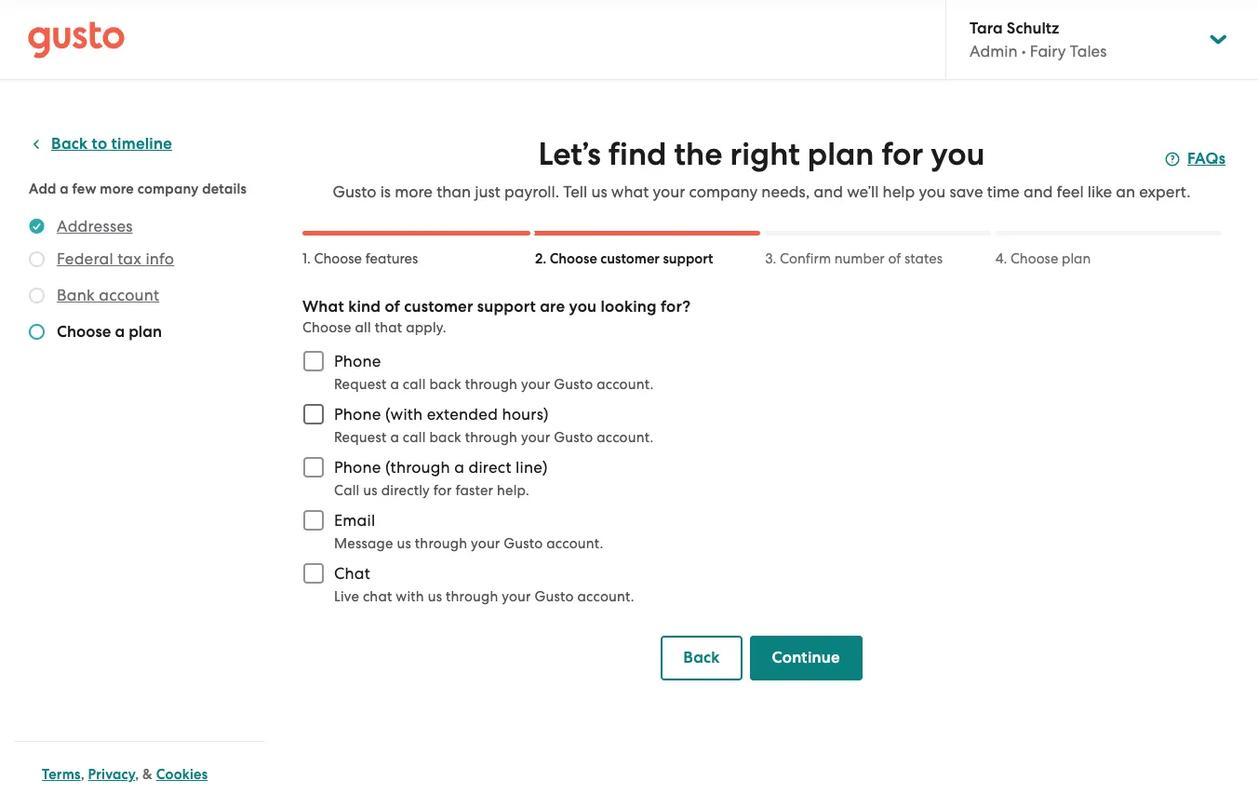 Task type: locate. For each thing, give the bounding box(es) containing it.
request a call back through your gusto account. for phone (with extended hours)
[[334, 429, 654, 446]]

faster
[[456, 482, 494, 499]]

2 request from the top
[[334, 429, 387, 446]]

phone for phone (with extended hours)
[[334, 405, 381, 424]]

request down (with
[[334, 429, 387, 446]]

your up live chat with us through your gusto account.
[[471, 535, 500, 552]]

more
[[100, 181, 134, 197], [395, 182, 433, 201]]

0 horizontal spatial company
[[138, 181, 199, 197]]

kind
[[348, 297, 381, 317]]

back to timeline button
[[29, 133, 172, 155]]

all
[[355, 319, 371, 336]]

few
[[72, 181, 96, 197]]

choose inside list
[[57, 322, 111, 342]]

0 vertical spatial of
[[889, 250, 901, 267]]

than
[[437, 182, 471, 201]]

choose customer support
[[550, 250, 714, 267]]

choose down bank
[[57, 322, 111, 342]]

2 horizontal spatial plan
[[1062, 250, 1091, 267]]

back for back to timeline
[[51, 134, 88, 154]]

1 vertical spatial request a call back through your gusto account.
[[334, 429, 654, 446]]

for
[[882, 135, 924, 173], [434, 482, 452, 499]]

back
[[51, 134, 88, 154], [684, 648, 720, 667]]

account.
[[597, 376, 654, 393], [597, 429, 654, 446], [547, 535, 604, 552], [578, 588, 635, 605]]

company
[[138, 181, 199, 197], [689, 182, 758, 201]]

through down message us through your gusto account.
[[446, 588, 498, 605]]

through
[[465, 376, 518, 393], [465, 429, 518, 446], [415, 535, 468, 552], [446, 588, 498, 605]]

plan down account
[[129, 322, 162, 342]]

choose down what
[[303, 319, 352, 336]]

choose down time on the top of page
[[1011, 250, 1059, 267]]

choose plan
[[1011, 250, 1091, 267]]

through for phone
[[465, 376, 518, 393]]

2 call from the top
[[403, 429, 426, 446]]

2 vertical spatial plan
[[129, 322, 162, 342]]

find
[[609, 135, 667, 173]]

request a call back through your gusto account.
[[334, 376, 654, 393], [334, 429, 654, 446]]

choose
[[314, 250, 362, 267], [550, 250, 598, 267], [1011, 250, 1059, 267], [303, 319, 352, 336], [57, 322, 111, 342]]

request a call back through your gusto account. up extended
[[334, 376, 654, 393]]

more right few
[[100, 181, 134, 197]]

choose up what
[[314, 250, 362, 267]]

1 horizontal spatial ,
[[135, 766, 139, 783]]

save
[[950, 182, 984, 201]]

0 horizontal spatial for
[[434, 482, 452, 499]]

extended
[[427, 405, 498, 424]]

phone (through a direct line)
[[334, 458, 548, 477]]

of inside what kind of customer support are you looking for? choose all that apply.
[[385, 297, 400, 317]]

of up that
[[385, 297, 400, 317]]

3 phone from the top
[[334, 458, 381, 477]]

back
[[430, 376, 462, 393], [430, 429, 462, 446]]

customer up looking
[[601, 250, 660, 267]]

phone up call
[[334, 458, 381, 477]]

feel
[[1057, 182, 1084, 201]]

1 vertical spatial for
[[434, 482, 452, 499]]

1 horizontal spatial of
[[889, 250, 901, 267]]

0 vertical spatial check image
[[29, 251, 45, 267]]

1 horizontal spatial company
[[689, 182, 758, 201]]

1 vertical spatial customer
[[404, 297, 473, 317]]

0 horizontal spatial customer
[[404, 297, 473, 317]]

you up the save
[[931, 135, 985, 173]]

customer inside what kind of customer support are you looking for? choose all that apply.
[[404, 297, 473, 317]]

schultz
[[1007, 19, 1060, 38]]

through up extended
[[465, 376, 518, 393]]

1 vertical spatial back
[[684, 648, 720, 667]]

continue
[[772, 648, 840, 667]]

looking
[[601, 297, 657, 317]]

to
[[92, 134, 107, 154]]

0 horizontal spatial support
[[477, 297, 536, 317]]

0 vertical spatial back
[[430, 376, 462, 393]]

of left states
[[889, 250, 901, 267]]

,
[[81, 766, 85, 783], [135, 766, 139, 783]]

your up 'hours)' at the bottom of page
[[521, 376, 551, 393]]

with
[[396, 588, 424, 605]]

addresses
[[57, 217, 133, 236]]

and
[[814, 182, 843, 201], [1024, 182, 1053, 201]]

plan
[[808, 135, 875, 173], [1062, 250, 1091, 267], [129, 322, 162, 342]]

0 vertical spatial request a call back through your gusto account.
[[334, 376, 654, 393]]

1 horizontal spatial support
[[663, 250, 714, 267]]

phone
[[334, 352, 381, 371], [334, 405, 381, 424], [334, 458, 381, 477]]

2 check image from the top
[[29, 288, 45, 303]]

1 horizontal spatial back
[[684, 648, 720, 667]]

gusto for phone (with extended hours)
[[554, 429, 593, 446]]

1 vertical spatial back
[[430, 429, 462, 446]]

through for chat
[[446, 588, 498, 605]]

us
[[592, 182, 608, 201], [363, 482, 378, 499], [397, 535, 411, 552], [428, 588, 442, 605]]

back button
[[661, 636, 743, 681]]

call down (with
[[403, 429, 426, 446]]

1 vertical spatial call
[[403, 429, 426, 446]]

1 horizontal spatial for
[[882, 135, 924, 173]]

2 request a call back through your gusto account. from the top
[[334, 429, 654, 446]]

a up (with
[[390, 376, 399, 393]]

phone for phone
[[334, 352, 381, 371]]

apply.
[[406, 319, 447, 336]]

us right tell
[[592, 182, 608, 201]]

0 vertical spatial back
[[51, 134, 88, 154]]

1 vertical spatial request
[[334, 429, 387, 446]]

add
[[29, 181, 56, 197]]

your down message us through your gusto account.
[[502, 588, 531, 605]]

gusto
[[333, 182, 377, 201], [554, 376, 593, 393], [554, 429, 593, 446], [504, 535, 543, 552], [535, 588, 574, 605]]

Email checkbox
[[293, 500, 334, 541]]

what
[[303, 297, 344, 317]]

1 vertical spatial you
[[919, 182, 946, 201]]

us right call
[[363, 482, 378, 499]]

message us through your gusto account.
[[334, 535, 604, 552]]

0 horizontal spatial and
[[814, 182, 843, 201]]

check image up check icon
[[29, 288, 45, 303]]

1 request a call back through your gusto account. from the top
[[334, 376, 654, 393]]

1 check image from the top
[[29, 251, 45, 267]]

company down 'timeline'
[[138, 181, 199, 197]]

bank
[[57, 286, 95, 304]]

for up help
[[882, 135, 924, 173]]

0 vertical spatial you
[[931, 135, 985, 173]]

1 horizontal spatial and
[[1024, 182, 1053, 201]]

call up (with
[[403, 376, 426, 393]]

of
[[889, 250, 901, 267], [385, 297, 400, 317]]

back up phone (with extended hours)
[[430, 376, 462, 393]]

phone down all
[[334, 352, 381, 371]]

live
[[334, 588, 359, 605]]

of for kind
[[385, 297, 400, 317]]

through up direct
[[465, 429, 518, 446]]

tales
[[1070, 42, 1107, 61]]

0 vertical spatial customer
[[601, 250, 660, 267]]

you right are on the top left of page
[[569, 297, 597, 317]]

1 vertical spatial plan
[[1062, 250, 1091, 267]]

privacy
[[88, 766, 135, 783]]

us right message
[[397, 535, 411, 552]]

like
[[1088, 182, 1112, 201]]

request for phone (with extended hours)
[[334, 429, 387, 446]]

more right is
[[395, 182, 433, 201]]

1 call from the top
[[403, 376, 426, 393]]

1 request from the top
[[334, 376, 387, 393]]

plan down feel
[[1062, 250, 1091, 267]]

phone (with extended hours)
[[334, 405, 549, 424]]

customer up apply. on the left
[[404, 297, 473, 317]]

check image
[[29, 251, 45, 267], [29, 288, 45, 303]]

for down phone (through a direct line)
[[434, 482, 452, 499]]

0 horizontal spatial ,
[[81, 766, 85, 783]]

support left are on the top left of page
[[477, 297, 536, 317]]

your right what
[[653, 182, 686, 201]]

, left privacy
[[81, 766, 85, 783]]

, left &
[[135, 766, 139, 783]]

1 horizontal spatial customer
[[601, 250, 660, 267]]

back down phone (with extended hours)
[[430, 429, 462, 446]]

check image down circle check icon
[[29, 251, 45, 267]]

support up for?
[[663, 250, 714, 267]]

is
[[380, 182, 391, 201]]

0 horizontal spatial of
[[385, 297, 400, 317]]

0 vertical spatial for
[[882, 135, 924, 173]]

you right help
[[919, 182, 946, 201]]

1 vertical spatial phone
[[334, 405, 381, 424]]

direct
[[469, 458, 512, 477]]

call
[[334, 482, 360, 499]]

your down 'hours)' at the bottom of page
[[521, 429, 551, 446]]

0 horizontal spatial plan
[[129, 322, 162, 342]]

privacy link
[[88, 766, 135, 783]]

your inside let's find the right plan for you gusto is more than just payroll. tell us what your company needs, and we'll help you save time and feel like an expert.
[[653, 182, 686, 201]]

plan up we'll
[[808, 135, 875, 173]]

continue button
[[750, 636, 863, 681]]

terms
[[42, 766, 81, 783]]

1 horizontal spatial more
[[395, 182, 433, 201]]

federal tax info button
[[57, 248, 174, 270]]

info
[[146, 249, 174, 268]]

0 vertical spatial support
[[663, 250, 714, 267]]

choose up are on the top left of page
[[550, 250, 598, 267]]

and left we'll
[[814, 182, 843, 201]]

0 horizontal spatial back
[[51, 134, 88, 154]]

tara
[[970, 19, 1003, 38]]

bank account button
[[57, 284, 159, 306]]

confirm
[[780, 250, 831, 267]]

bank account
[[57, 286, 159, 304]]

and left feel
[[1024, 182, 1053, 201]]

details
[[202, 181, 247, 197]]

tara schultz admin • fairy tales
[[970, 19, 1107, 61]]

2 phone from the top
[[334, 405, 381, 424]]

your
[[653, 182, 686, 201], [521, 376, 551, 393], [521, 429, 551, 446], [471, 535, 500, 552], [502, 588, 531, 605]]

us right "with"
[[428, 588, 442, 605]]

plan inside list
[[129, 322, 162, 342]]

1 phone from the top
[[334, 352, 381, 371]]

0 vertical spatial phone
[[334, 352, 381, 371]]

request a call back through your gusto account. up direct
[[334, 429, 654, 446]]

more inside let's find the right plan for you gusto is more than just payroll. tell us what your company needs, and we'll help you save time and feel like an expert.
[[395, 182, 433, 201]]

0 vertical spatial call
[[403, 376, 426, 393]]

1 vertical spatial of
[[385, 297, 400, 317]]

you inside what kind of customer support are you looking for? choose all that apply.
[[569, 297, 597, 317]]

1 back from the top
[[430, 376, 462, 393]]

2 back from the top
[[430, 429, 462, 446]]

2 vertical spatial phone
[[334, 458, 381, 477]]

federal tax info
[[57, 249, 174, 268]]

request up (with
[[334, 376, 387, 393]]

1 vertical spatial check image
[[29, 288, 45, 303]]

you
[[931, 135, 985, 173], [919, 182, 946, 201], [569, 297, 597, 317]]

0 vertical spatial request
[[334, 376, 387, 393]]

fairy
[[1030, 42, 1066, 61]]

company down the
[[689, 182, 758, 201]]

2 vertical spatial you
[[569, 297, 597, 317]]

1 horizontal spatial plan
[[808, 135, 875, 173]]

1 vertical spatial support
[[477, 297, 536, 317]]

check image
[[29, 324, 45, 340]]

0 vertical spatial plan
[[808, 135, 875, 173]]

account. for phone (with extended hours)
[[597, 429, 654, 446]]

phone left (with
[[334, 405, 381, 424]]

a down account
[[115, 322, 125, 342]]

a
[[60, 181, 69, 197], [115, 322, 125, 342], [390, 376, 399, 393], [390, 429, 399, 446], [455, 458, 465, 477]]

account. for phone
[[597, 376, 654, 393]]

call
[[403, 376, 426, 393], [403, 429, 426, 446]]

support inside what kind of customer support are you looking for? choose all that apply.
[[477, 297, 536, 317]]

gusto inside let's find the right plan for you gusto is more than just payroll. tell us what your company needs, and we'll help you save time and feel like an expert.
[[333, 182, 377, 201]]

choose for choose a plan
[[57, 322, 111, 342]]



Task type: describe. For each thing, give the bounding box(es) containing it.
add a few more company details
[[29, 181, 247, 197]]

company inside let's find the right plan for you gusto is more than just payroll. tell us what your company needs, and we'll help you save time and feel like an expert.
[[689, 182, 758, 201]]

choose inside what kind of customer support are you looking for? choose all that apply.
[[303, 319, 352, 336]]

live chat with us through your gusto account.
[[334, 588, 635, 605]]

0 horizontal spatial more
[[100, 181, 134, 197]]

chat
[[363, 588, 392, 605]]

hours)
[[502, 405, 549, 424]]

your for phone
[[521, 376, 551, 393]]

are
[[540, 297, 565, 317]]

admin
[[970, 42, 1018, 61]]

phone for phone (through a direct line)
[[334, 458, 381, 477]]

check image for federal
[[29, 251, 45, 267]]

you for for
[[931, 135, 985, 173]]

•
[[1022, 42, 1026, 61]]

faqs button
[[1166, 148, 1226, 170]]

account
[[99, 286, 159, 304]]

federal
[[57, 249, 113, 268]]

back for phone (with extended hours)
[[430, 429, 462, 446]]

call us directly for faster help.
[[334, 482, 530, 499]]

tax
[[117, 249, 142, 268]]

Phone (through a direct line) checkbox
[[293, 447, 334, 488]]

features
[[366, 250, 418, 267]]

addresses button
[[57, 215, 133, 237]]

through for phone (with extended hours)
[[465, 429, 518, 446]]

number
[[835, 250, 885, 267]]

a inside list
[[115, 322, 125, 342]]

help.
[[497, 482, 530, 499]]

for?
[[661, 297, 691, 317]]

account. for chat
[[578, 588, 635, 605]]

a down (with
[[390, 429, 399, 446]]

plan inside let's find the right plan for you gusto is more than just payroll. tell us what your company needs, and we'll help you save time and feel like an expert.
[[808, 135, 875, 173]]

your for chat
[[502, 588, 531, 605]]

(with
[[385, 405, 423, 424]]

what kind of customer support are you looking for? choose all that apply.
[[303, 297, 691, 336]]

call for phone
[[403, 376, 426, 393]]

an
[[1116, 182, 1136, 201]]

request for phone
[[334, 376, 387, 393]]

payroll.
[[505, 182, 560, 201]]

directly
[[381, 482, 430, 499]]

you for are
[[569, 297, 597, 317]]

gusto for chat
[[535, 588, 574, 605]]

1 , from the left
[[81, 766, 85, 783]]

that
[[375, 319, 402, 336]]

faqs
[[1188, 149, 1226, 168]]

a left few
[[60, 181, 69, 197]]

check image for bank
[[29, 288, 45, 303]]

we'll
[[847, 182, 879, 201]]

choose for choose customer support
[[550, 250, 598, 267]]

&
[[143, 766, 153, 783]]

request a call back through your gusto account. for phone
[[334, 376, 654, 393]]

(through
[[385, 458, 450, 477]]

states
[[905, 250, 943, 267]]

back for phone
[[430, 376, 462, 393]]

what
[[611, 182, 649, 201]]

choose for choose plan
[[1011, 250, 1059, 267]]

chat
[[334, 564, 370, 583]]

1 and from the left
[[814, 182, 843, 201]]

choose a plan
[[57, 322, 162, 342]]

cookies
[[156, 766, 208, 783]]

choose features
[[314, 250, 418, 267]]

the
[[675, 135, 723, 173]]

timeline
[[111, 134, 172, 154]]

home image
[[28, 21, 125, 58]]

your for phone (with extended hours)
[[521, 429, 551, 446]]

expert.
[[1140, 182, 1191, 201]]

circle check image
[[29, 215, 45, 237]]

line)
[[516, 458, 548, 477]]

let's find the right plan for you gusto is more than just payroll. tell us what your company needs, and we'll help you save time and feel like an expert.
[[333, 135, 1191, 201]]

us inside let's find the right plan for you gusto is more than just payroll. tell us what your company needs, and we'll help you save time and feel like an expert.
[[592, 182, 608, 201]]

just
[[475, 182, 501, 201]]

help
[[883, 182, 915, 201]]

email
[[334, 511, 375, 530]]

let's
[[539, 135, 601, 173]]

time
[[987, 182, 1020, 201]]

back to timeline
[[51, 134, 172, 154]]

cookies button
[[156, 763, 208, 786]]

choose a plan list
[[29, 215, 258, 347]]

back for back
[[684, 648, 720, 667]]

2 and from the left
[[1024, 182, 1053, 201]]

terms , privacy , & cookies
[[42, 766, 208, 783]]

confirm number of states
[[780, 250, 943, 267]]

needs,
[[762, 182, 810, 201]]

Chat checkbox
[[293, 553, 334, 594]]

a up "faster" on the bottom
[[455, 458, 465, 477]]

Phone checkbox
[[293, 341, 334, 382]]

Phone (with extended hours) checkbox
[[293, 394, 334, 435]]

2 , from the left
[[135, 766, 139, 783]]

for inside let's find the right plan for you gusto is more than just payroll. tell us what your company needs, and we'll help you save time and feel like an expert.
[[882, 135, 924, 173]]

call for phone (with extended hours)
[[403, 429, 426, 446]]

of for number
[[889, 250, 901, 267]]

message
[[334, 535, 393, 552]]

through down call us directly for faster help. on the left of page
[[415, 535, 468, 552]]

tell
[[563, 182, 588, 201]]

right
[[730, 135, 800, 173]]

gusto for phone
[[554, 376, 593, 393]]

terms link
[[42, 766, 81, 783]]

choose for choose features
[[314, 250, 362, 267]]



Task type: vqa. For each thing, say whether or not it's contained in the screenshot.
the rightmost company
yes



